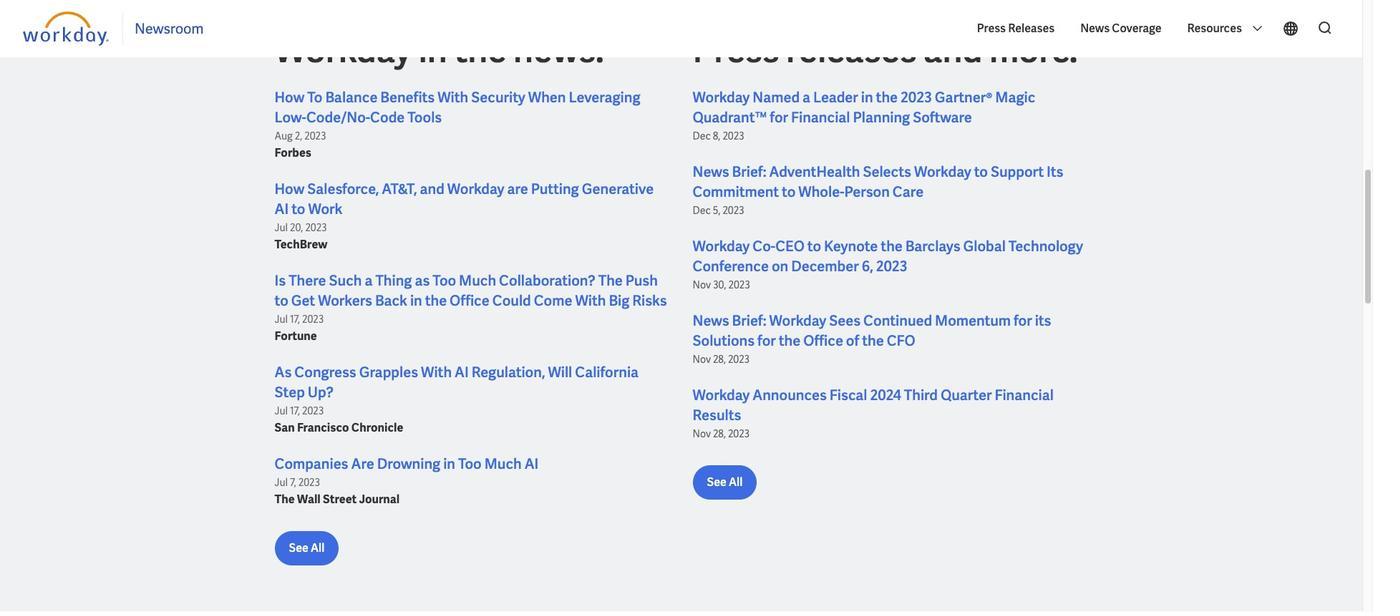 Task type: locate. For each thing, give the bounding box(es) containing it.
6,
[[862, 257, 873, 275]]

0 vertical spatial much
[[459, 271, 496, 290]]

to
[[974, 162, 988, 181], [782, 182, 796, 201], [292, 199, 305, 218], [807, 237, 821, 255], [275, 291, 288, 310]]

news coverage
[[1081, 21, 1162, 36]]

nov down results
[[693, 427, 711, 440]]

the inside the is there such a thing as too much collaboration? the push to get workers back in the office could come with big risks jul 17, 2023 fortune
[[598, 271, 623, 290]]

global
[[963, 237, 1006, 255]]

0 vertical spatial see
[[707, 474, 727, 489]]

is there such a thing as too much collaboration? the push to get workers back in the office could come with big risks jul 17, 2023 fortune
[[275, 271, 667, 343]]

magic
[[995, 88, 1035, 106]]

2 vertical spatial with
[[421, 363, 452, 381]]

to left whole-
[[782, 182, 796, 201]]

1 vertical spatial financial
[[995, 386, 1054, 404]]

see all for workday
[[289, 540, 325, 555]]

1 horizontal spatial see all link
[[693, 465, 757, 499]]

1 horizontal spatial see all
[[707, 474, 743, 489]]

0 vertical spatial nov
[[693, 278, 711, 291]]

2023 up software
[[901, 88, 932, 106]]

a left leader
[[803, 88, 811, 106]]

1 vertical spatial see all
[[289, 540, 325, 555]]

1 vertical spatial see
[[289, 540, 308, 555]]

1 nov from the top
[[693, 278, 711, 291]]

0 vertical spatial 17,
[[290, 313, 300, 325]]

dec left 5,
[[693, 204, 711, 217]]

leveraging
[[569, 88, 640, 106]]

2023 down results
[[728, 427, 750, 440]]

low-
[[275, 108, 306, 126]]

see all down wall
[[289, 540, 325, 555]]

workday inside workday named a leader in the 2023 gartner® magic quadrant™ for financial planning software dec 8, 2023
[[693, 88, 750, 106]]

2,
[[295, 129, 302, 142]]

in up "planning"
[[861, 88, 873, 106]]

see all
[[707, 474, 743, 489], [289, 540, 325, 555]]

1 vertical spatial much
[[485, 454, 522, 473]]

how to balance benefits with security when leveraging low-code/no-code tools link
[[275, 88, 640, 126]]

news coverage link
[[1073, 10, 1169, 47]]

1 horizontal spatial the
[[598, 271, 623, 290]]

a inside workday named a leader in the 2023 gartner® magic quadrant™ for financial planning software dec 8, 2023
[[803, 88, 811, 106]]

too inside the is there such a thing as too much collaboration? the push to get workers back in the office could come with big risks jul 17, 2023 fortune
[[433, 271, 456, 290]]

2024
[[870, 386, 901, 404]]

7,
[[290, 476, 296, 489]]

0 vertical spatial a
[[803, 88, 811, 106]]

1 17, from the top
[[290, 313, 300, 325]]

2 vertical spatial ai
[[525, 454, 539, 473]]

0 horizontal spatial the
[[275, 492, 295, 507]]

2023 inside news brief: adventhealth selects workday to support its commitment to whole-person care dec 5, 2023
[[723, 204, 744, 217]]

news up commitment
[[693, 162, 729, 181]]

3 jul from the top
[[275, 404, 288, 417]]

1 vertical spatial dec
[[693, 204, 711, 217]]

to down is
[[275, 291, 288, 310]]

see down wall
[[289, 540, 308, 555]]

the down 7,
[[275, 492, 295, 507]]

2 dec from the top
[[693, 204, 711, 217]]

to
[[307, 88, 323, 106]]

brief: up commitment
[[732, 162, 766, 181]]

1 vertical spatial all
[[311, 540, 325, 555]]

office left could
[[450, 291, 490, 310]]

0 vertical spatial too
[[433, 271, 456, 290]]

1 dec from the top
[[693, 129, 711, 142]]

commitment
[[693, 182, 779, 201]]

in inside the is there such a thing as too much collaboration? the push to get workers back in the office could come with big risks jul 17, 2023 fortune
[[410, 291, 422, 310]]

0 horizontal spatial see all
[[289, 540, 325, 555]]

1 horizontal spatial see
[[707, 474, 727, 489]]

dec left 8,
[[693, 129, 711, 142]]

news brief: workday sees continued momentum for its solutions for the office of the cfo link
[[693, 311, 1051, 350]]

0 vertical spatial financial
[[791, 108, 850, 126]]

workday up quadrant™ on the top right
[[693, 88, 750, 106]]

news up 'solutions'
[[693, 311, 729, 330]]

workday inside news brief: adventhealth selects workday to support its commitment to whole-person care dec 5, 2023
[[914, 162, 971, 181]]

with inside how to balance benefits with security when leveraging low-code/no-code tools aug 2, 2023 forbes
[[438, 88, 468, 106]]

financial inside workday named a leader in the 2023 gartner® magic quadrant™ for financial planning software dec 8, 2023
[[791, 108, 850, 126]]

2 vertical spatial news
[[693, 311, 729, 330]]

2 28, from the top
[[713, 427, 726, 440]]

workday up results
[[693, 386, 750, 404]]

news.
[[513, 28, 604, 72]]

1 vertical spatial see all link
[[275, 531, 339, 565]]

all down results
[[729, 474, 743, 489]]

collaboration?
[[499, 271, 596, 290]]

brief: inside news brief: adventhealth selects workday to support its commitment to whole-person care dec 5, 2023
[[732, 162, 766, 181]]

wall
[[297, 492, 321, 507]]

street
[[323, 492, 357, 507]]

jul
[[275, 221, 288, 234], [275, 313, 288, 325], [275, 404, 288, 417], [275, 476, 288, 489]]

news inside news brief: adventhealth selects workday to support its commitment to whole-person care dec 5, 2023
[[693, 162, 729, 181]]

workday up conference
[[693, 237, 750, 255]]

0 vertical spatial see all link
[[693, 465, 757, 499]]

much inside the is there such a thing as too much collaboration? the push to get workers back in the office could come with big risks jul 17, 2023 fortune
[[459, 271, 496, 290]]

1 horizontal spatial and
[[924, 28, 983, 72]]

how to balance benefits with security when leveraging low-code/no-code tools aug 2, 2023 forbes
[[275, 88, 640, 160]]

ai
[[275, 199, 289, 218], [455, 363, 469, 381], [525, 454, 539, 473]]

1 vertical spatial the
[[275, 492, 295, 507]]

is there such a thing as too much collaboration? the push to get workers back in the office could come with big risks link
[[275, 271, 667, 310]]

4 jul from the top
[[275, 476, 288, 489]]

17, inside 'as congress grapples with ai regulation, will california step up? jul 17, 2023 san francisco chronicle'
[[290, 404, 300, 417]]

nov down 'solutions'
[[693, 353, 711, 366]]

and up "gartner®"
[[924, 28, 983, 72]]

as
[[415, 271, 430, 290]]

support
[[991, 162, 1044, 181]]

conference
[[693, 257, 769, 275]]

see all link
[[693, 465, 757, 499], [275, 531, 339, 565]]

workday
[[275, 28, 412, 72], [693, 88, 750, 106], [914, 162, 971, 181], [447, 179, 504, 198], [693, 237, 750, 255], [769, 311, 826, 330], [693, 386, 750, 404]]

how for ai
[[275, 179, 304, 198]]

jul up the san
[[275, 404, 288, 417]]

1 horizontal spatial all
[[729, 474, 743, 489]]

resources link
[[1180, 10, 1271, 47]]

see all link down wall
[[275, 531, 339, 565]]

too right as on the left of page
[[433, 271, 456, 290]]

press for press releases
[[977, 21, 1006, 36]]

0 horizontal spatial all
[[311, 540, 325, 555]]

too right drowning
[[458, 454, 482, 473]]

ai inside 'as congress grapples with ai regulation, will california step up? jul 17, 2023 san francisco chronicle'
[[455, 363, 469, 381]]

sees
[[829, 311, 861, 330]]

1 vertical spatial how
[[275, 179, 304, 198]]

0 horizontal spatial see
[[289, 540, 308, 555]]

news for news brief: adventhealth selects workday to support its commitment to whole-person care
[[693, 162, 729, 181]]

for left its
[[1014, 311, 1032, 330]]

how
[[275, 88, 304, 106], [275, 179, 304, 198]]

nov inside workday co-ceo to keynote the barclays global technology conference on december 6, 2023 nov 30, 2023
[[693, 278, 711, 291]]

with up tools
[[438, 88, 468, 106]]

0 vertical spatial all
[[729, 474, 743, 489]]

the up security
[[454, 28, 507, 72]]

0 vertical spatial see all
[[707, 474, 743, 489]]

much inside companies are drowning in too much ai jul 7, 2023 the wall street journal
[[485, 454, 522, 473]]

code/no-
[[306, 108, 370, 126]]

0 horizontal spatial financial
[[791, 108, 850, 126]]

chronicle
[[351, 420, 403, 435]]

17, down step
[[290, 404, 300, 417]]

francisco
[[297, 420, 349, 435]]

28, inside workday announces fiscal 2024 third quarter financial results nov 28, 2023
[[713, 427, 726, 440]]

news brief: adventhealth selects workday to support its commitment to whole-person care link
[[693, 162, 1064, 201]]

None search field
[[1308, 14, 1340, 44]]

jul inside the is there such a thing as too much collaboration? the push to get workers back in the office could come with big risks jul 17, 2023 fortune
[[275, 313, 288, 325]]

brief: inside news brief: workday sees continued momentum for its solutions for the office of the cfo nov 28, 2023
[[732, 311, 766, 330]]

to up december
[[807, 237, 821, 255]]

the down as on the left of page
[[425, 291, 447, 310]]

news
[[1081, 21, 1110, 36], [693, 162, 729, 181], [693, 311, 729, 330]]

2 jul from the top
[[275, 313, 288, 325]]

for
[[770, 108, 788, 126], [1014, 311, 1032, 330], [758, 331, 776, 350]]

jul inside 'as congress grapples with ai regulation, will california step up? jul 17, 2023 san francisco chronicle'
[[275, 404, 288, 417]]

dec inside workday named a leader in the 2023 gartner® magic quadrant™ for financial planning software dec 8, 2023
[[693, 129, 711, 142]]

0 horizontal spatial too
[[433, 271, 456, 290]]

news inside the news coverage link
[[1081, 21, 1110, 36]]

grapples
[[359, 363, 418, 381]]

is
[[275, 271, 286, 290]]

1 vertical spatial and
[[420, 179, 444, 198]]

leader
[[813, 88, 858, 106]]

1 vertical spatial news
[[693, 162, 729, 181]]

1 vertical spatial nov
[[693, 353, 711, 366]]

see all link down results
[[693, 465, 757, 499]]

jul left 20,
[[275, 221, 288, 234]]

how inside how salesforce, at&t, and workday are putting generative ai to work jul 20, 2023 techbrew
[[275, 179, 304, 198]]

1 vertical spatial 17,
[[290, 404, 300, 417]]

gartner®
[[935, 88, 993, 106]]

1 horizontal spatial press
[[977, 21, 1006, 36]]

1 horizontal spatial a
[[803, 88, 811, 106]]

0 vertical spatial brief:
[[732, 162, 766, 181]]

could
[[492, 291, 531, 310]]

0 vertical spatial ai
[[275, 199, 289, 218]]

17,
[[290, 313, 300, 325], [290, 404, 300, 417]]

the right keynote
[[881, 237, 903, 255]]

in right drowning
[[443, 454, 455, 473]]

1 jul from the top
[[275, 221, 288, 234]]

see down results
[[707, 474, 727, 489]]

0 vertical spatial office
[[450, 291, 490, 310]]

2 how from the top
[[275, 179, 304, 198]]

all for workday in the news.
[[311, 540, 325, 555]]

1 brief: from the top
[[732, 162, 766, 181]]

with right grapples
[[421, 363, 452, 381]]

3 nov from the top
[[693, 427, 711, 440]]

see for workday in the news.
[[289, 540, 308, 555]]

a
[[803, 88, 811, 106], [365, 271, 373, 290]]

workday left sees
[[769, 311, 826, 330]]

workday announces fiscal 2024 third quarter financial results nov 28, 2023
[[693, 386, 1054, 440]]

1 28, from the top
[[713, 353, 726, 366]]

whole-
[[799, 182, 844, 201]]

all for press releases and more.
[[729, 474, 743, 489]]

how salesforce, at&t, and workday are putting generative ai to work link
[[275, 179, 654, 218]]

financial right quarter
[[995, 386, 1054, 404]]

office inside news brief: workday sees continued momentum for its solutions for the office of the cfo nov 28, 2023
[[803, 331, 843, 350]]

quarter
[[941, 386, 992, 404]]

software
[[913, 108, 972, 126]]

brief: for adventhealth
[[732, 162, 766, 181]]

the up "planning"
[[876, 88, 898, 106]]

a right such
[[365, 271, 373, 290]]

0 vertical spatial news
[[1081, 21, 1110, 36]]

17, up fortune
[[290, 313, 300, 325]]

2023 down 'solutions'
[[728, 353, 750, 366]]

1 vertical spatial office
[[803, 331, 843, 350]]

1 vertical spatial too
[[458, 454, 482, 473]]

the up the big
[[598, 271, 623, 290]]

0 horizontal spatial ai
[[275, 199, 289, 218]]

to up 20,
[[292, 199, 305, 218]]

how down forbes
[[275, 179, 304, 198]]

the up announces
[[779, 331, 801, 350]]

the
[[598, 271, 623, 290], [275, 492, 295, 507]]

such
[[329, 271, 362, 290]]

0 horizontal spatial office
[[450, 291, 490, 310]]

2 vertical spatial nov
[[693, 427, 711, 440]]

0 vertical spatial and
[[924, 28, 983, 72]]

workers
[[318, 291, 372, 310]]

1 vertical spatial brief:
[[732, 311, 766, 330]]

the inside companies are drowning in too much ai jul 7, 2023 the wall street journal
[[275, 492, 295, 507]]

28, down results
[[713, 427, 726, 440]]

with left the big
[[575, 291, 606, 310]]

0 vertical spatial with
[[438, 88, 468, 106]]

ai inside companies are drowning in too much ai jul 7, 2023 the wall street journal
[[525, 454, 539, 473]]

28, down 'solutions'
[[713, 353, 726, 366]]

jul up fortune
[[275, 313, 288, 325]]

0 vertical spatial for
[[770, 108, 788, 126]]

cfo
[[887, 331, 916, 350]]

2023 down the get
[[302, 313, 324, 325]]

2 17, from the top
[[290, 404, 300, 417]]

keynote
[[824, 237, 878, 255]]

1 how from the top
[[275, 88, 304, 106]]

1 vertical spatial with
[[575, 291, 606, 310]]

techbrew
[[275, 237, 328, 252]]

1 vertical spatial ai
[[455, 363, 469, 381]]

1 vertical spatial 28,
[[713, 427, 726, 440]]

press up named
[[693, 28, 779, 72]]

financial down leader
[[791, 108, 850, 126]]

2023 inside how salesforce, at&t, and workday are putting generative ai to work jul 20, 2023 techbrew
[[305, 221, 327, 234]]

and right the at&t,
[[420, 179, 444, 198]]

to inside the is there such a thing as too much collaboration? the push to get workers back in the office could come with big risks jul 17, 2023 fortune
[[275, 291, 288, 310]]

jul inside how salesforce, at&t, and workday are putting generative ai to work jul 20, 2023 techbrew
[[275, 221, 288, 234]]

jul left 7,
[[275, 476, 288, 489]]

office left of
[[803, 331, 843, 350]]

come
[[534, 291, 572, 310]]

0 horizontal spatial and
[[420, 179, 444, 198]]

news left coverage
[[1081, 21, 1110, 36]]

to inside workday co-ceo to keynote the barclays global technology conference on december 6, 2023 nov 30, 2023
[[807, 237, 821, 255]]

workday up care
[[914, 162, 971, 181]]

0 horizontal spatial press
[[693, 28, 779, 72]]

2023 up francisco
[[302, 404, 324, 417]]

as congress grapples with ai regulation, will california step up? link
[[275, 363, 639, 401]]

2023 right 6,
[[876, 257, 907, 275]]

2023 right 2,
[[304, 129, 326, 142]]

more.
[[989, 28, 1078, 72]]

0 vertical spatial dec
[[693, 129, 711, 142]]

journal
[[359, 492, 400, 507]]

all down wall
[[311, 540, 325, 555]]

2023 right 7,
[[298, 476, 320, 489]]

brief: up 'solutions'
[[732, 311, 766, 330]]

2 nov from the top
[[693, 353, 711, 366]]

globe icon image
[[1282, 20, 1299, 37]]

1 horizontal spatial ai
[[455, 363, 469, 381]]

2 horizontal spatial ai
[[525, 454, 539, 473]]

there
[[289, 271, 326, 290]]

barclays
[[906, 237, 960, 255]]

2 brief: from the top
[[732, 311, 766, 330]]

workday inside workday co-ceo to keynote the barclays global technology conference on december 6, 2023 nov 30, 2023
[[693, 237, 750, 255]]

how up low-
[[275, 88, 304, 106]]

1 vertical spatial a
[[365, 271, 373, 290]]

2023 inside companies are drowning in too much ai jul 7, 2023 the wall street journal
[[298, 476, 320, 489]]

push
[[626, 271, 658, 290]]

news inside news brief: workday sees continued momentum for its solutions for the office of the cfo nov 28, 2023
[[693, 311, 729, 330]]

all
[[729, 474, 743, 489], [311, 540, 325, 555]]

in down as on the left of page
[[410, 291, 422, 310]]

0 vertical spatial the
[[598, 271, 623, 290]]

0 horizontal spatial see all link
[[275, 531, 339, 565]]

press left "releases" on the right top of the page
[[977, 21, 1006, 36]]

when
[[528, 88, 566, 106]]

1 horizontal spatial office
[[803, 331, 843, 350]]

2023 right 5,
[[723, 204, 744, 217]]

0 horizontal spatial a
[[365, 271, 373, 290]]

2023 inside 'as congress grapples with ai regulation, will california step up? jul 17, 2023 san francisco chronicle'
[[302, 404, 324, 417]]

workday inside news brief: workday sees continued momentum for its solutions for the office of the cfo nov 28, 2023
[[769, 311, 826, 330]]

1 horizontal spatial too
[[458, 454, 482, 473]]

nov inside news brief: workday sees continued momentum for its solutions for the office of the cfo nov 28, 2023
[[693, 353, 711, 366]]

the inside workday named a leader in the 2023 gartner® magic quadrant™ for financial planning software dec 8, 2023
[[876, 88, 898, 106]]

workday inside how salesforce, at&t, and workday are putting generative ai to work jul 20, 2023 techbrew
[[447, 179, 504, 198]]

for down named
[[770, 108, 788, 126]]

tools
[[408, 108, 442, 126]]

workday left the are
[[447, 179, 504, 198]]

see all down results
[[707, 474, 743, 489]]

jul inside companies are drowning in too much ai jul 7, 2023 the wall street journal
[[275, 476, 288, 489]]

in inside companies are drowning in too much ai jul 7, 2023 the wall street journal
[[443, 454, 455, 473]]

1 horizontal spatial financial
[[995, 386, 1054, 404]]

for right 'solutions'
[[758, 331, 776, 350]]

solutions
[[693, 331, 755, 350]]

named
[[753, 88, 800, 106]]

how inside how to balance benefits with security when leveraging low-code/no-code tools aug 2, 2023 forbes
[[275, 88, 304, 106]]

2023 right 20,
[[305, 221, 327, 234]]

0 vertical spatial how
[[275, 88, 304, 106]]

nov left 30,
[[693, 278, 711, 291]]

0 vertical spatial 28,
[[713, 353, 726, 366]]



Task type: describe. For each thing, give the bounding box(es) containing it.
get
[[291, 291, 315, 310]]

care
[[893, 182, 924, 201]]

and inside how salesforce, at&t, and workday are putting generative ai to work jul 20, 2023 techbrew
[[420, 179, 444, 198]]

as
[[275, 363, 292, 381]]

california
[[575, 363, 639, 381]]

selects
[[863, 162, 911, 181]]

nov inside workday announces fiscal 2024 third quarter financial results nov 28, 2023
[[693, 427, 711, 440]]

planning
[[853, 108, 910, 126]]

to inside how salesforce, at&t, and workday are putting generative ai to work jul 20, 2023 techbrew
[[292, 199, 305, 218]]

2023 right 30,
[[728, 278, 750, 291]]

its
[[1047, 162, 1064, 181]]

to left support
[[974, 162, 988, 181]]

financial inside workday announces fiscal 2024 third quarter financial results nov 28, 2023
[[995, 386, 1054, 404]]

thing
[[375, 271, 412, 290]]

with inside the is there such a thing as too much collaboration? the push to get workers back in the office could come with big risks jul 17, 2023 fortune
[[575, 291, 606, 310]]

are
[[507, 179, 528, 198]]

putting
[[531, 179, 579, 198]]

of
[[846, 331, 859, 350]]

generative
[[582, 179, 654, 198]]

newsroom
[[135, 19, 204, 38]]

workday co-ceo to keynote the barclays global technology conference on december 6, 2023 nov 30, 2023
[[693, 237, 1083, 291]]

person
[[844, 182, 890, 201]]

at&t,
[[382, 179, 417, 198]]

the inside the is there such a thing as too much collaboration? the push to get workers back in the office could come with big risks jul 17, 2023 fortune
[[425, 291, 447, 310]]

5,
[[713, 204, 721, 217]]

ai inside how salesforce, at&t, and workday are putting generative ai to work jul 20, 2023 techbrew
[[275, 199, 289, 218]]

coverage
[[1112, 21, 1162, 36]]

see all link for workday in the news.
[[275, 531, 339, 565]]

benefits
[[380, 88, 435, 106]]

with inside 'as congress grapples with ai regulation, will california step up? jul 17, 2023 san francisco chronicle'
[[421, 363, 452, 381]]

30,
[[713, 278, 726, 291]]

see all link for press releases and more.
[[693, 465, 757, 499]]

step
[[275, 383, 305, 401]]

its
[[1035, 311, 1051, 330]]

brief: for workday
[[732, 311, 766, 330]]

2 vertical spatial for
[[758, 331, 776, 350]]

companies are drowning in too much ai link
[[275, 454, 539, 473]]

up?
[[308, 383, 334, 401]]

press releases
[[977, 21, 1055, 36]]

2023 right 8,
[[723, 129, 744, 142]]

go to the newsroom homepage image
[[23, 11, 111, 46]]

a inside the is there such a thing as too much collaboration? the push to get workers back in the office could come with big risks jul 17, 2023 fortune
[[365, 271, 373, 290]]

newsroom link
[[135, 19, 204, 38]]

workday named a leader in the 2023 gartner® magic quadrant™ for financial planning software link
[[693, 88, 1035, 126]]

8,
[[713, 129, 721, 142]]

workday announces fiscal 2024 third quarter financial results link
[[693, 386, 1054, 424]]

companies are drowning in too much ai jul 7, 2023 the wall street journal
[[275, 454, 539, 507]]

the right of
[[862, 331, 884, 350]]

news brief: workday sees continued momentum for its solutions for the office of the cfo nov 28, 2023
[[693, 311, 1051, 366]]

december
[[791, 257, 859, 275]]

too inside companies are drowning in too much ai jul 7, 2023 the wall street journal
[[458, 454, 482, 473]]

drowning
[[377, 454, 440, 473]]

releases
[[1008, 21, 1055, 36]]

salesforce,
[[307, 179, 379, 198]]

17, inside the is there such a thing as too much collaboration? the push to get workers back in the office could come with big risks jul 17, 2023 fortune
[[290, 313, 300, 325]]

2023 inside the is there such a thing as too much collaboration? the push to get workers back in the office could come with big risks jul 17, 2023 fortune
[[302, 313, 324, 325]]

momentum
[[935, 311, 1011, 330]]

security
[[471, 88, 525, 106]]

code
[[370, 108, 405, 126]]

in up benefits
[[418, 28, 447, 72]]

workday inside workday announces fiscal 2024 third quarter financial results nov 28, 2023
[[693, 386, 750, 404]]

2023 inside news brief: workday sees continued momentum for its solutions for the office of the cfo nov 28, 2023
[[728, 353, 750, 366]]

20,
[[290, 221, 303, 234]]

back
[[375, 291, 407, 310]]

results
[[693, 406, 741, 424]]

forbes
[[275, 145, 311, 160]]

in inside workday named a leader in the 2023 gartner® magic quadrant™ for financial planning software dec 8, 2023
[[861, 88, 873, 106]]

adventhealth
[[769, 162, 860, 181]]

the inside workday co-ceo to keynote the barclays global technology conference on december 6, 2023 nov 30, 2023
[[881, 237, 903, 255]]

companies
[[275, 454, 348, 473]]

see for press releases and more.
[[707, 474, 727, 489]]

announces
[[753, 386, 827, 404]]

dec inside news brief: adventhealth selects workday to support its commitment to whole-person care dec 5, 2023
[[693, 204, 711, 217]]

for inside workday named a leader in the 2023 gartner® magic quadrant™ for financial planning software dec 8, 2023
[[770, 108, 788, 126]]

how for low-
[[275, 88, 304, 106]]

continued
[[864, 311, 932, 330]]

ceo
[[775, 237, 805, 255]]

co-
[[753, 237, 775, 255]]

fortune
[[275, 328, 317, 343]]

workday up balance
[[275, 28, 412, 72]]

press for press releases and more.
[[693, 28, 779, 72]]

see all for press
[[707, 474, 743, 489]]

2023 inside workday announces fiscal 2024 third quarter financial results nov 28, 2023
[[728, 427, 750, 440]]

news for news brief: workday sees continued momentum for its solutions for the office of the cfo
[[693, 311, 729, 330]]

fiscal
[[830, 386, 867, 404]]

are
[[351, 454, 374, 473]]

press releases and more.
[[693, 28, 1078, 72]]

workday in the news.
[[275, 28, 604, 72]]

1 vertical spatial for
[[1014, 311, 1032, 330]]

28, inside news brief: workday sees continued momentum for its solutions for the office of the cfo nov 28, 2023
[[713, 353, 726, 366]]

workday named a leader in the 2023 gartner® magic quadrant™ for financial planning software dec 8, 2023
[[693, 88, 1035, 142]]

office inside the is there such a thing as too much collaboration? the push to get workers back in the office could come with big risks jul 17, 2023 fortune
[[450, 291, 490, 310]]

risks
[[632, 291, 667, 310]]

releases
[[786, 28, 917, 72]]

congress
[[294, 363, 356, 381]]

quadrant™
[[693, 108, 767, 126]]

technology
[[1009, 237, 1083, 255]]

will
[[548, 363, 572, 381]]

2023 inside how to balance benefits with security when leveraging low-code/no-code tools aug 2, 2023 forbes
[[304, 129, 326, 142]]

big
[[609, 291, 630, 310]]

third
[[904, 386, 938, 404]]

work
[[308, 199, 343, 218]]



Task type: vqa. For each thing, say whether or not it's contained in the screenshot.
Regulation,
yes



